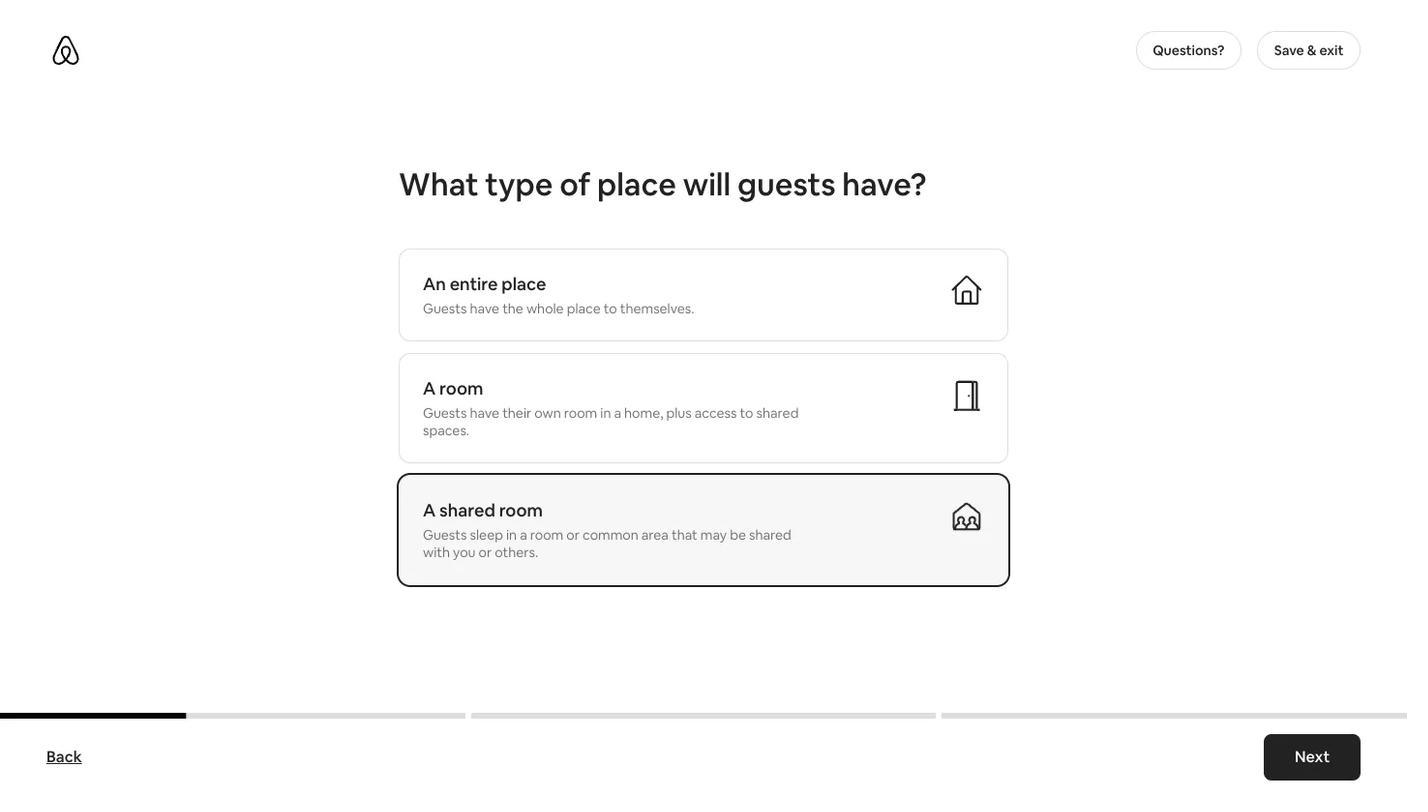 Task type: locate. For each thing, give the bounding box(es) containing it.
option group
[[399, 248, 1009, 636]]

in inside a room guests have their own room in a home, plus access to shared spaces.
[[600, 404, 611, 422]]

in left "home,"
[[600, 404, 611, 422]]

questions? button
[[1136, 31, 1242, 70]]

place right whole
[[567, 300, 601, 317]]

a for a shared room
[[423, 499, 436, 521]]

1 vertical spatial a
[[423, 499, 436, 521]]

1 vertical spatial guests
[[423, 404, 467, 422]]

guests
[[423, 300, 467, 317], [423, 404, 467, 422], [423, 526, 467, 544]]

0 vertical spatial shared
[[757, 404, 799, 422]]

guests left their
[[423, 404, 467, 422]]

0 vertical spatial have
[[470, 300, 500, 317]]

save
[[1275, 42, 1305, 59]]

2 vertical spatial place
[[567, 300, 601, 317]]

a up spaces.
[[423, 377, 436, 399]]

0 vertical spatial a
[[423, 377, 436, 399]]

0 horizontal spatial to
[[604, 300, 617, 317]]

1 guests from the top
[[423, 300, 467, 317]]

1 horizontal spatial or
[[567, 526, 580, 544]]

2 a from the top
[[423, 499, 436, 521]]

1 horizontal spatial to
[[740, 404, 754, 422]]

spaces.
[[423, 422, 470, 439]]

place up 'the'
[[502, 273, 546, 295]]

1 vertical spatial have
[[470, 404, 500, 422]]

shared right access
[[757, 404, 799, 422]]

0 vertical spatial guests
[[423, 300, 467, 317]]

have inside a room guests have their own room in a home, plus access to shared spaces.
[[470, 404, 500, 422]]

room right the sleep
[[530, 526, 564, 544]]

guests left the sleep
[[423, 526, 467, 544]]

a inside a room guests have their own room in a home, plus access to shared spaces.
[[423, 377, 436, 399]]

guests down an
[[423, 300, 467, 317]]

guests inside an entire place guests have the whole place to themselves.
[[423, 300, 467, 317]]

a right the sleep
[[520, 526, 527, 544]]

shared
[[757, 404, 799, 422], [440, 499, 496, 521], [749, 526, 792, 544]]

you
[[453, 544, 476, 561]]

whole
[[527, 300, 564, 317]]

in
[[600, 404, 611, 422], [506, 526, 517, 544]]

0 vertical spatial in
[[600, 404, 611, 422]]

2 vertical spatial guests
[[423, 526, 467, 544]]

others.
[[495, 544, 538, 561]]

common
[[583, 526, 639, 544]]

None button
[[399, 248, 1009, 341], [399, 353, 1009, 463], [399, 475, 1009, 585], [399, 248, 1009, 341], [399, 353, 1009, 463], [399, 475, 1009, 585]]

may
[[701, 526, 727, 544]]

shared right be
[[749, 526, 792, 544]]

next
[[1295, 747, 1330, 768]]

save & exit
[[1275, 42, 1344, 59]]

questions?
[[1153, 42, 1225, 59]]

a
[[423, 377, 436, 399], [423, 499, 436, 521]]

1 vertical spatial in
[[506, 526, 517, 544]]

0 vertical spatial a
[[614, 404, 622, 422]]

place
[[597, 164, 677, 204], [502, 273, 546, 295], [567, 300, 601, 317]]

0 vertical spatial to
[[604, 300, 617, 317]]

option group containing an entire place
[[399, 248, 1009, 636]]

to right access
[[740, 404, 754, 422]]

1 horizontal spatial in
[[600, 404, 611, 422]]

2 guests from the top
[[423, 404, 467, 422]]

have
[[470, 300, 500, 317], [470, 404, 500, 422]]

1 vertical spatial to
[[740, 404, 754, 422]]

1 vertical spatial a
[[520, 526, 527, 544]]

have inside an entire place guests have the whole place to themselves.
[[470, 300, 500, 317]]

1 a from the top
[[423, 377, 436, 399]]

or
[[567, 526, 580, 544], [479, 544, 492, 561]]

or left common at the left
[[567, 526, 580, 544]]

0 horizontal spatial in
[[506, 526, 517, 544]]

or right the you
[[479, 544, 492, 561]]

own
[[535, 404, 561, 422]]

be
[[730, 526, 746, 544]]

a for a room
[[423, 377, 436, 399]]

the
[[503, 300, 524, 317]]

back
[[46, 747, 82, 768]]

to left themselves. at the left
[[604, 300, 617, 317]]

3 guests from the top
[[423, 526, 467, 544]]

guests for entire
[[423, 300, 467, 317]]

1 have from the top
[[470, 300, 500, 317]]

back button
[[37, 739, 92, 777]]

a inside a shared room guests sleep in a room or common area that may be shared with you or others.
[[423, 499, 436, 521]]

0 horizontal spatial or
[[479, 544, 492, 561]]

guests inside a shared room guests sleep in a room or common area that may be shared with you or others.
[[423, 526, 467, 544]]

to
[[604, 300, 617, 317], [740, 404, 754, 422]]

shared up the sleep
[[440, 499, 496, 521]]

have left their
[[470, 404, 500, 422]]

guests inside a room guests have their own room in a home, plus access to shared spaces.
[[423, 404, 467, 422]]

area
[[642, 526, 669, 544]]

room up others.
[[499, 499, 543, 521]]

an entire place guests have the whole place to themselves.
[[423, 273, 695, 317]]

2 have from the top
[[470, 404, 500, 422]]

have down entire
[[470, 300, 500, 317]]

0 vertical spatial place
[[597, 164, 677, 204]]

a left "home,"
[[614, 404, 622, 422]]

a up with
[[423, 499, 436, 521]]

room
[[440, 377, 483, 399], [564, 404, 598, 422], [499, 499, 543, 521], [530, 526, 564, 544]]

home,
[[624, 404, 664, 422]]

place right of
[[597, 164, 677, 204]]

0 horizontal spatial a
[[520, 526, 527, 544]]

a
[[614, 404, 622, 422], [520, 526, 527, 544]]

1 horizontal spatial a
[[614, 404, 622, 422]]

in right the sleep
[[506, 526, 517, 544]]

to inside an entire place guests have the whole place to themselves.
[[604, 300, 617, 317]]



Task type: vqa. For each thing, say whether or not it's contained in the screenshot.
rightmost a
yes



Task type: describe. For each thing, give the bounding box(es) containing it.
what type of place will guests have?
[[399, 164, 927, 204]]

a shared room guests sleep in a room or common area that may be shared with you or others.
[[423, 499, 792, 561]]

of
[[560, 164, 591, 204]]

1 vertical spatial shared
[[440, 499, 496, 521]]

room up spaces.
[[440, 377, 483, 399]]

a room guests have their own room in a home, plus access to shared spaces.
[[423, 377, 799, 439]]

next button
[[1264, 735, 1361, 781]]

with
[[423, 544, 450, 561]]

a inside a shared room guests sleep in a room or common area that may be shared with you or others.
[[520, 526, 527, 544]]

sleep
[[470, 526, 503, 544]]

1 vertical spatial place
[[502, 273, 546, 295]]

what
[[399, 164, 479, 204]]

&
[[1308, 42, 1317, 59]]

exit
[[1320, 42, 1344, 59]]

their
[[503, 404, 532, 422]]

entire
[[450, 273, 498, 295]]

2 vertical spatial shared
[[749, 526, 792, 544]]

access
[[695, 404, 737, 422]]

that
[[672, 526, 698, 544]]

plus
[[666, 404, 692, 422]]

a inside a room guests have their own room in a home, plus access to shared spaces.
[[614, 404, 622, 422]]

to inside a room guests have their own room in a home, plus access to shared spaces.
[[740, 404, 754, 422]]

an
[[423, 273, 446, 295]]

shared inside a room guests have their own room in a home, plus access to shared spaces.
[[757, 404, 799, 422]]

themselves.
[[620, 300, 695, 317]]

guests
[[738, 164, 836, 204]]

in inside a shared room guests sleep in a room or common area that may be shared with you or others.
[[506, 526, 517, 544]]

room right own at the left bottom of page
[[564, 404, 598, 422]]

will
[[683, 164, 731, 204]]

have?
[[843, 164, 927, 204]]

save & exit button
[[1258, 31, 1361, 70]]

guests for shared
[[423, 526, 467, 544]]

type
[[485, 164, 553, 204]]



